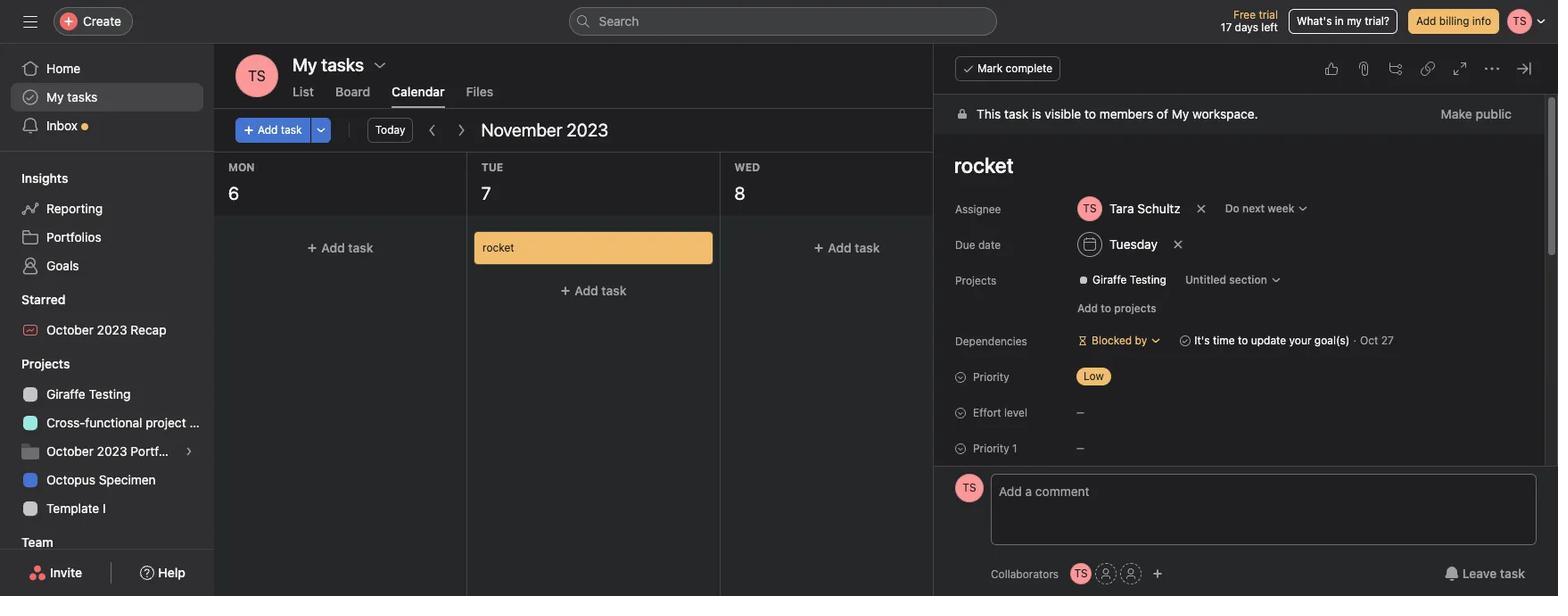 Task type: vqa. For each thing, say whether or not it's contained in the screenshot.


Task type: locate. For each thing, give the bounding box(es) containing it.
rocket dialog
[[934, 44, 1559, 596]]

priority for priority 1
[[974, 442, 1010, 455]]

1 horizontal spatial giraffe testing link
[[1072, 271, 1174, 289]]

1 vertical spatial projects
[[21, 356, 70, 371]]

reporting
[[46, 201, 103, 216]]

list link
[[293, 84, 314, 108]]

testing up functional
[[89, 386, 131, 402]]

1 vertical spatial ts
[[963, 481, 977, 494]]

0 vertical spatial —
[[1077, 407, 1085, 418]]

— down low
[[1077, 407, 1085, 418]]

1 priority from the top
[[974, 370, 1010, 384]]

2 vertical spatial 2023
[[97, 443, 127, 459]]

sun
[[1527, 161, 1550, 174]]

— down — popup button
[[1077, 443, 1085, 453]]

ts left the list
[[248, 68, 266, 84]]

insights element
[[0, 162, 214, 284]]

ts button right the collaborators
[[1071, 563, 1092, 584]]

october 2023 recap link
[[11, 316, 203, 344]]

october up octopus
[[46, 443, 94, 459]]

low button
[[1070, 364, 1177, 389]]

add billing info
[[1417, 14, 1492, 28]]

info
[[1473, 14, 1492, 28]]

add task
[[258, 123, 302, 137], [321, 240, 373, 255], [828, 240, 880, 255], [1081, 240, 1133, 255], [575, 283, 627, 298]]

priority for priority
[[974, 370, 1010, 384]]

1 horizontal spatial my
[[1172, 106, 1190, 121]]

effort
[[974, 406, 1002, 419]]

see details, october 2023 portfolio image
[[184, 446, 195, 457]]

files link
[[466, 84, 494, 108]]

projects up cross-
[[21, 356, 70, 371]]

my inside main content
[[1172, 106, 1190, 121]]

1 vertical spatial giraffe
[[46, 386, 85, 402]]

0 vertical spatial projects
[[956, 274, 997, 287]]

— inside dropdown button
[[1077, 443, 1085, 453]]

projects inside dropdown button
[[21, 356, 70, 371]]

0 horizontal spatial to
[[1085, 106, 1097, 121]]

add to projects button
[[1070, 296, 1165, 321]]

ts button down priority 1
[[956, 474, 984, 502]]

days
[[1236, 21, 1259, 34]]

complete
[[1006, 62, 1053, 75]]

10
[[1241, 183, 1260, 203]]

ts right the collaborators
[[1075, 567, 1088, 580]]

1 vertical spatial to
[[1101, 302, 1112, 315]]

1 vertical spatial —
[[1077, 443, 1085, 453]]

tara schultz button
[[1070, 193, 1189, 225]]

oct 27
[[1361, 334, 1395, 347]]

due date
[[956, 238, 1001, 252]]

giraffe testing inside main content
[[1093, 273, 1167, 286]]

— inside popup button
[[1077, 407, 1085, 418]]

2023 inside projects element
[[97, 443, 127, 459]]

giraffe up add to projects
[[1093, 273, 1127, 286]]

to right 'visible'
[[1085, 106, 1097, 121]]

priority left 1
[[974, 442, 1010, 455]]

0 vertical spatial 2023
[[567, 120, 609, 140]]

1 vertical spatial testing
[[89, 386, 131, 402]]

giraffe testing up cross-
[[46, 386, 131, 402]]

my tasks link
[[11, 83, 203, 112]]

it's time to update your goal(s)
[[1195, 334, 1350, 347]]

projects
[[1115, 302, 1157, 315]]

task inside button
[[1501, 566, 1526, 581]]

untitled
[[1186, 273, 1227, 286]]

0 horizontal spatial projects
[[21, 356, 70, 371]]

0 vertical spatial priority
[[974, 370, 1010, 384]]

2023
[[567, 120, 609, 140], [97, 322, 127, 337], [97, 443, 127, 459]]

help
[[158, 565, 186, 580]]

tara schultz
[[1110, 201, 1181, 216]]

october 2023 recap
[[46, 322, 167, 337]]

2023 for october 2023 portfolio
[[97, 443, 127, 459]]

1 horizontal spatial giraffe testing
[[1093, 273, 1167, 286]]

0 vertical spatial ts
[[248, 68, 266, 84]]

tue 7
[[482, 161, 504, 203]]

calendar
[[392, 84, 445, 99]]

2 vertical spatial to
[[1239, 334, 1249, 347]]

cross-
[[46, 415, 85, 430]]

left
[[1262, 21, 1279, 34]]

main content
[[934, 95, 1546, 596]]

ts down priority 1
[[963, 481, 977, 494]]

add
[[1417, 14, 1437, 28], [258, 123, 278, 137], [321, 240, 345, 255], [828, 240, 852, 255], [1081, 240, 1105, 255], [575, 283, 598, 298], [1078, 302, 1099, 315]]

leave
[[1463, 566, 1498, 581]]

testing up projects
[[1130, 273, 1167, 286]]

— for priority 1
[[1077, 443, 1085, 453]]

1 vertical spatial giraffe testing link
[[11, 380, 203, 409]]

add billing info button
[[1409, 9, 1500, 34]]

2023 right november
[[567, 120, 609, 140]]

mon
[[228, 161, 255, 174]]

add subtask image
[[1389, 62, 1404, 76]]

team button
[[0, 532, 53, 553]]

0 horizontal spatial my
[[46, 89, 64, 104]]

october down starred
[[46, 322, 94, 337]]

invite
[[50, 565, 82, 580]]

2 vertical spatial ts button
[[1071, 563, 1092, 584]]

0 vertical spatial testing
[[1130, 273, 1167, 286]]

recap
[[131, 322, 167, 337]]

0 horizontal spatial testing
[[89, 386, 131, 402]]

giraffe testing
[[1093, 273, 1167, 286], [46, 386, 131, 402]]

i
[[103, 501, 106, 516]]

trial
[[1259, 8, 1279, 21]]

my right 'of'
[[1172, 106, 1190, 121]]

giraffe inside projects element
[[46, 386, 85, 402]]

october for october 2023 portfolio
[[46, 443, 94, 459]]

0 vertical spatial giraffe testing
[[1093, 273, 1167, 286]]

1 vertical spatial 2023
[[97, 322, 127, 337]]

2 vertical spatial ts
[[1075, 567, 1088, 580]]

giraffe testing link inside rocket dialog
[[1072, 271, 1174, 289]]

october for october 2023 recap
[[46, 322, 94, 337]]

october inside projects element
[[46, 443, 94, 459]]

1 vertical spatial priority
[[974, 442, 1010, 455]]

main content inside rocket dialog
[[934, 95, 1546, 596]]

starred
[[21, 292, 66, 307]]

hide sidebar image
[[23, 14, 37, 29]]

your
[[1290, 334, 1312, 347]]

reporting link
[[11, 195, 203, 223]]

create button
[[54, 7, 133, 36]]

1 horizontal spatial giraffe
[[1093, 273, 1127, 286]]

assignee
[[956, 203, 1002, 216]]

giraffe up cross-
[[46, 386, 85, 402]]

ts button
[[236, 54, 278, 97], [956, 474, 984, 502], [1071, 563, 1092, 584]]

date
[[979, 238, 1001, 252]]

specimen
[[99, 472, 156, 487]]

1 horizontal spatial testing
[[1130, 273, 1167, 286]]

0 vertical spatial my
[[46, 89, 64, 104]]

giraffe inside main content
[[1093, 273, 1127, 286]]

projects inside rocket dialog
[[956, 274, 997, 287]]

main content containing this task is visible to members of my workspace.
[[934, 95, 1546, 596]]

portfolio
[[131, 443, 179, 459]]

1 vertical spatial october
[[46, 443, 94, 459]]

1 horizontal spatial ts button
[[956, 474, 984, 502]]

wed 8
[[735, 161, 760, 203]]

cross-functional project plan
[[46, 415, 214, 430]]

public
[[1476, 106, 1513, 121]]

2023 inside starred element
[[97, 322, 127, 337]]

insights button
[[0, 170, 68, 187]]

0 horizontal spatial giraffe testing
[[46, 386, 131, 402]]

2023 for october 2023 recap
[[97, 322, 127, 337]]

7
[[482, 183, 491, 203]]

board
[[336, 84, 370, 99]]

giraffe testing link
[[1072, 271, 1174, 289], [11, 380, 203, 409]]

2 — from the top
[[1077, 443, 1085, 453]]

0 vertical spatial october
[[46, 322, 94, 337]]

more actions image
[[316, 125, 326, 136]]

1 horizontal spatial to
[[1101, 302, 1112, 315]]

leave task button
[[1434, 558, 1538, 590]]

today
[[375, 123, 406, 137]]

free trial 17 days left
[[1221, 8, 1279, 34]]

1 horizontal spatial projects
[[956, 274, 997, 287]]

2 horizontal spatial to
[[1239, 334, 1249, 347]]

0 vertical spatial giraffe testing link
[[1072, 271, 1174, 289]]

what's in my trial?
[[1297, 14, 1390, 28]]

0 likes. click to like this task image
[[1325, 62, 1339, 76]]

1 vertical spatial ts button
[[956, 474, 984, 502]]

invite button
[[17, 557, 94, 589]]

0 horizontal spatial ts button
[[236, 54, 278, 97]]

giraffe testing up projects
[[1093, 273, 1167, 286]]

october inside starred element
[[46, 322, 94, 337]]

0 vertical spatial giraffe
[[1093, 273, 1127, 286]]

2 october from the top
[[46, 443, 94, 459]]

my left tasks at the left top of the page
[[46, 89, 64, 104]]

task
[[1005, 106, 1029, 121], [281, 123, 302, 137], [348, 240, 373, 255], [855, 240, 880, 255], [1108, 240, 1133, 255], [602, 283, 627, 298], [1501, 566, 1526, 581]]

tuesday
[[1110, 236, 1158, 252]]

1 october from the top
[[46, 322, 94, 337]]

2023 left the recap
[[97, 322, 127, 337]]

0 horizontal spatial giraffe testing link
[[11, 380, 203, 409]]

inbox
[[46, 118, 78, 133]]

0 horizontal spatial ts
[[248, 68, 266, 84]]

tue
[[482, 161, 504, 174]]

giraffe testing link up add to projects
[[1072, 271, 1174, 289]]

it's
[[1195, 334, 1211, 347]]

visible
[[1045, 106, 1082, 121]]

1 vertical spatial my
[[1172, 106, 1190, 121]]

2 priority from the top
[[974, 442, 1010, 455]]

1 — from the top
[[1077, 407, 1085, 418]]

2023 down the cross-functional project plan link
[[97, 443, 127, 459]]

workspace.
[[1193, 106, 1259, 121]]

1 vertical spatial giraffe testing
[[46, 386, 131, 402]]

testing inside projects element
[[89, 386, 131, 402]]

giraffe testing link up functional
[[11, 380, 203, 409]]

blocked by
[[1092, 334, 1148, 347]]

to left projects
[[1101, 302, 1112, 315]]

my
[[46, 89, 64, 104], [1172, 106, 1190, 121]]

next week image
[[455, 123, 469, 137]]

plan
[[190, 415, 214, 430]]

to right time
[[1239, 334, 1249, 347]]

ts button left the list
[[236, 54, 278, 97]]

priority down dependencies in the bottom of the page
[[974, 370, 1010, 384]]

mon 6
[[228, 161, 255, 203]]

projects down due date
[[956, 274, 997, 287]]

0 horizontal spatial giraffe
[[46, 386, 85, 402]]



Task type: describe. For each thing, give the bounding box(es) containing it.
2 horizontal spatial ts
[[1075, 567, 1088, 580]]

remove assignee image
[[1196, 203, 1207, 214]]

dependencies
[[956, 335, 1028, 348]]

Task Name text field
[[943, 145, 1524, 186]]

starred button
[[0, 291, 66, 309]]

team
[[21, 535, 53, 550]]

make public button
[[1430, 98, 1524, 130]]

by
[[1136, 334, 1148, 347]]

project
[[146, 415, 186, 430]]

2 horizontal spatial ts button
[[1071, 563, 1092, 584]]

close details image
[[1518, 62, 1532, 76]]

9
[[988, 183, 999, 203]]

home link
[[11, 54, 203, 83]]

tuesday button
[[1070, 228, 1166, 261]]

list
[[293, 84, 314, 99]]

files
[[466, 84, 494, 99]]

copy task link image
[[1422, 62, 1436, 76]]

1 horizontal spatial ts
[[963, 481, 977, 494]]

portfolios link
[[11, 223, 203, 252]]

priority 1
[[974, 442, 1018, 455]]

rocket
[[483, 241, 514, 254]]

clear due date image
[[1173, 239, 1184, 250]]

schultz
[[1138, 201, 1181, 216]]

previous week image
[[426, 123, 440, 137]]

mark complete button
[[956, 56, 1061, 81]]

0 vertical spatial to
[[1085, 106, 1097, 121]]

add inside the add billing info button
[[1417, 14, 1437, 28]]

section
[[1230, 273, 1268, 286]]

next
[[1243, 202, 1265, 215]]

portfolios
[[46, 229, 101, 245]]

thu 9
[[988, 161, 1012, 203]]

update
[[1252, 334, 1287, 347]]

8
[[735, 183, 746, 203]]

cross-functional project plan link
[[11, 409, 214, 437]]

due
[[956, 238, 976, 252]]

show options image
[[373, 58, 387, 72]]

task inside main content
[[1005, 106, 1029, 121]]

search button
[[569, 7, 997, 36]]

my
[[1348, 14, 1362, 28]]

tasks
[[67, 89, 98, 104]]

starred element
[[0, 284, 214, 348]]

is
[[1032, 106, 1042, 121]]

blocked by button
[[1070, 328, 1170, 353]]

template
[[46, 501, 99, 516]]

octopus specimen
[[46, 472, 156, 487]]

my tasks
[[293, 54, 364, 75]]

do next week
[[1226, 202, 1295, 215]]

add or remove collaborators image
[[1153, 568, 1164, 579]]

create
[[83, 13, 121, 29]]

projects element
[[0, 348, 214, 526]]

what's in my trial? button
[[1289, 9, 1398, 34]]

more actions for this task image
[[1486, 62, 1500, 76]]

2023 for november 2023
[[567, 120, 609, 140]]

giraffe testing inside projects element
[[46, 386, 131, 402]]

free
[[1234, 8, 1256, 21]]

global element
[[0, 44, 214, 151]]

board link
[[336, 84, 370, 108]]

members
[[1100, 106, 1154, 121]]

my tasks
[[46, 89, 98, 104]]

thu
[[988, 161, 1012, 174]]

add inside add to projects button
[[1078, 302, 1099, 315]]

attachments: add a file to this task, rocket image
[[1357, 62, 1372, 76]]

october 2023 portfolio
[[46, 443, 179, 459]]

effort level
[[974, 406, 1028, 419]]

projects button
[[0, 355, 70, 373]]

— for effort level
[[1077, 407, 1085, 418]]

my inside global "element"
[[46, 89, 64, 104]]

6
[[228, 183, 239, 203]]

what's
[[1297, 14, 1333, 28]]

search list box
[[569, 7, 997, 36]]

billing
[[1440, 14, 1470, 28]]

full screen image
[[1454, 62, 1468, 76]]

wed
[[735, 161, 760, 174]]

to inside button
[[1101, 302, 1112, 315]]

time
[[1214, 334, 1236, 347]]

testing inside main content
[[1130, 273, 1167, 286]]

goals
[[46, 258, 79, 273]]

27
[[1382, 334, 1395, 347]]

low
[[1084, 369, 1104, 383]]

add to projects
[[1078, 302, 1157, 315]]

— button
[[1070, 435, 1177, 460]]

template i link
[[11, 494, 203, 523]]

make
[[1442, 106, 1473, 121]]

blocked
[[1092, 334, 1133, 347]]

functional
[[85, 415, 142, 430]]

octopus
[[46, 472, 95, 487]]

untitled section
[[1186, 273, 1268, 286]]

this task is visible to members of my workspace.
[[977, 106, 1259, 121]]

octopus specimen link
[[11, 466, 203, 494]]

home
[[46, 61, 81, 76]]

template i
[[46, 501, 106, 516]]

mark
[[978, 62, 1003, 75]]

0 vertical spatial ts button
[[236, 54, 278, 97]]

17
[[1221, 21, 1233, 34]]

in
[[1336, 14, 1345, 28]]



